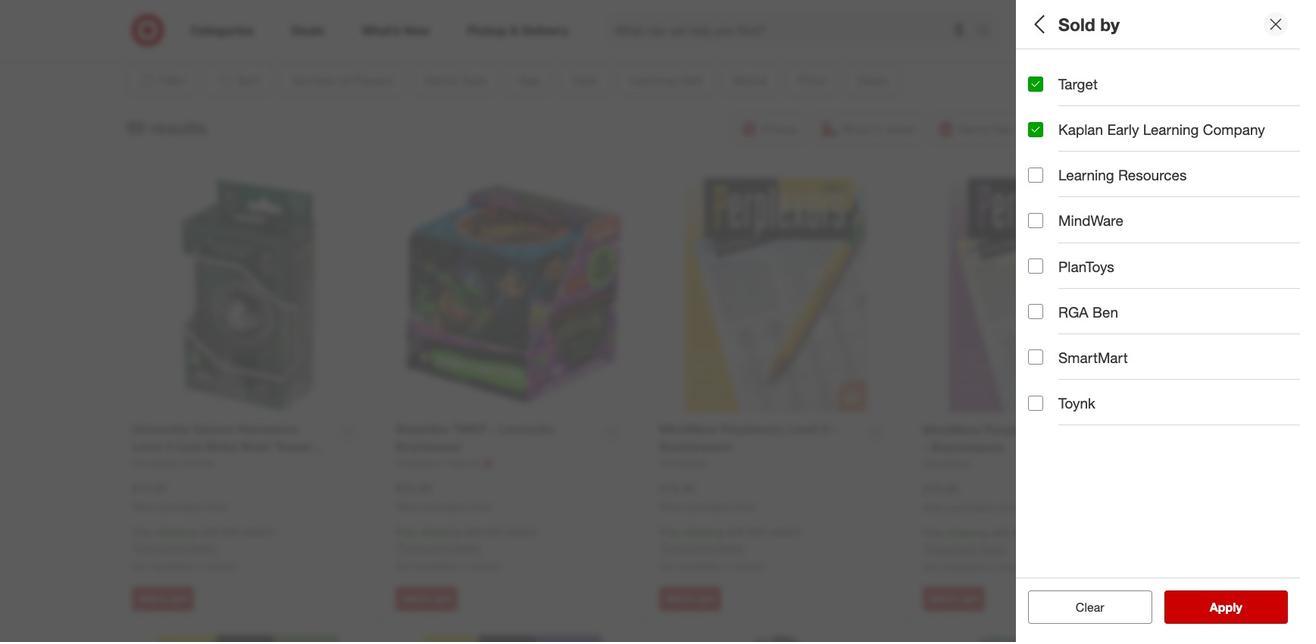 Task type: vqa. For each thing, say whether or not it's contained in the screenshot.


Task type: describe. For each thing, give the bounding box(es) containing it.
chuckle
[[1185, 244, 1224, 256]]

clear all
[[1069, 600, 1113, 615]]

99 results
[[126, 116, 207, 138]]

$100
[[1261, 297, 1284, 310]]

Kaplan Early Learning Company checkbox
[[1029, 122, 1044, 137]]

all filters
[[1029, 13, 1101, 35]]

0 horizontal spatial $16.95
[[659, 480, 696, 495]]

&
[[1227, 244, 1233, 256]]

company
[[1204, 121, 1266, 138]]

filters
[[1054, 13, 1101, 35]]

online inside $25.99 when purchased online
[[468, 501, 492, 512]]

Toynk checkbox
[[1029, 395, 1044, 411]]

see results
[[1194, 600, 1259, 615]]

$25.99 when purchased online
[[396, 480, 492, 512]]

guest
[[1029, 383, 1069, 401]]

purchased inside the $14.87 when purchased online
[[158, 501, 201, 512]]

early
[[1108, 121, 1140, 138]]

search
[[970, 24, 1007, 39]]

price $0  –  $15; $15  –  $25; $25  –  $50; $50  –  $100; $100  –  
[[1029, 277, 1301, 310]]

deals all deals; sale; weekly ad
[[1029, 330, 1152, 363]]

$15
[[1081, 297, 1098, 310]]

price
[[1029, 277, 1064, 295]]

1 all from the top
[[1029, 13, 1050, 35]]

up
[[1079, 403, 1091, 416]]

Include out of stock checkbox
[[1029, 547, 1044, 562]]

apply button
[[1165, 591, 1289, 624]]

results for see results
[[1220, 600, 1259, 615]]

Target checkbox
[[1029, 76, 1044, 91]]

in inside brand alice in wonderland; bepuzzled; chuckle & roar; educatio
[[1055, 244, 1063, 256]]

wonderland;
[[1066, 244, 1126, 256]]

ad
[[1139, 350, 1152, 363]]

bepuzzled;
[[1129, 244, 1182, 256]]

$14.87 when purchased online
[[132, 480, 228, 512]]

0 horizontal spatial $16.95 when purchased online
[[659, 480, 756, 512]]

clear button
[[1029, 591, 1153, 624]]

$25;
[[1116, 297, 1136, 310]]

board
[[1029, 137, 1057, 150]]

purchased inside $25.99 when purchased online
[[422, 501, 465, 512]]

learning right early
[[1144, 121, 1200, 138]]

$100;
[[1232, 297, 1258, 310]]

SmartMart checkbox
[[1029, 350, 1044, 365]]

sold
[[1059, 13, 1096, 35]]

creative
[[1069, 191, 1108, 203]]

smartmart
[[1059, 349, 1129, 366]]

sold by dialog
[[1017, 0, 1301, 642]]

all filters dialog
[[1017, 0, 1301, 642]]

gr
[[1292, 191, 1301, 203]]

skill
[[1093, 171, 1121, 188]]

learning skill coding; creative thinking; creativity; fine motor skills; gr
[[1029, 171, 1301, 203]]

clear for clear all
[[1069, 600, 1097, 615]]

all inside deals all deals; sale; weekly ad
[[1029, 350, 1040, 363]]

games;
[[1060, 137, 1097, 150]]

age
[[1029, 65, 1056, 82]]

target
[[1059, 75, 1098, 92]]

and
[[1058, 403, 1076, 416]]

ben
[[1093, 303, 1119, 320]]

learning for resources
[[1059, 166, 1115, 184]]

deals;
[[1043, 350, 1073, 363]]

online inside the $14.87 when purchased online
[[204, 501, 228, 512]]

clear all button
[[1029, 591, 1153, 624]]

star
[[1037, 403, 1055, 416]]

brand alice in wonderland; bepuzzled; chuckle & roar; educatio
[[1029, 224, 1301, 256]]

1 horizontal spatial $16.95
[[923, 481, 960, 496]]



Task type: locate. For each thing, give the bounding box(es) containing it.
fine
[[1208, 191, 1228, 203]]

rating
[[1073, 383, 1118, 401]]

kids;
[[1029, 84, 1053, 97]]

What can we help you find? suggestions appear below search field
[[606, 14, 981, 47]]

guest rating 1 star and up
[[1029, 383, 1118, 416]]

PlanToys checkbox
[[1029, 259, 1044, 274]]

RGA Ben checkbox
[[1029, 304, 1044, 319]]

results right see
[[1220, 600, 1259, 615]]

1 vertical spatial results
[[1220, 600, 1259, 615]]

rga ben
[[1059, 303, 1119, 320]]

clear inside 'sold by' dialog
[[1076, 600, 1105, 615]]

shipping
[[156, 526, 196, 538], [420, 526, 460, 538], [683, 526, 724, 538], [947, 526, 988, 539]]

type
[[1029, 118, 1061, 135]]

rga
[[1059, 303, 1089, 320]]

0 vertical spatial all
[[1029, 13, 1050, 35]]

stores
[[207, 560, 236, 572], [471, 560, 500, 572], [735, 560, 764, 572], [999, 560, 1028, 573]]

see
[[1194, 600, 1216, 615]]

$0
[[1029, 297, 1040, 310]]

all
[[1029, 13, 1050, 35], [1029, 350, 1040, 363]]

$16.95
[[659, 480, 696, 495], [923, 481, 960, 496]]

$15;
[[1058, 297, 1078, 310]]

kaplan
[[1059, 121, 1104, 138]]

online
[[204, 501, 228, 512], [468, 501, 492, 512], [731, 501, 756, 512], [995, 501, 1020, 513]]

$50;
[[1174, 297, 1194, 310]]

adult
[[1056, 84, 1080, 97]]

apply
[[1210, 600, 1243, 615]]

creativity;
[[1157, 191, 1205, 203]]

1 vertical spatial all
[[1029, 350, 1040, 363]]

orders*
[[242, 526, 276, 538], [506, 526, 540, 538], [769, 526, 804, 538], [1033, 526, 1068, 539]]

all down deals on the bottom right of page
[[1029, 350, 1040, 363]]

0 vertical spatial results
[[150, 116, 207, 138]]

in
[[1055, 244, 1063, 256], [196, 560, 204, 572], [460, 560, 468, 572], [724, 560, 732, 572], [987, 560, 996, 573]]

search button
[[970, 14, 1007, 50]]

apply.
[[189, 541, 218, 554], [453, 541, 482, 554], [717, 541, 745, 554], [981, 542, 1009, 555]]

MindWare checkbox
[[1029, 213, 1044, 228]]

$25
[[1139, 297, 1156, 310]]

type board games; brainteasers
[[1029, 118, 1160, 150]]

brainteasers
[[1100, 137, 1160, 150]]

not
[[132, 560, 149, 572], [396, 560, 413, 572], [659, 560, 677, 572], [923, 560, 940, 573]]

Learning Resources checkbox
[[1029, 167, 1044, 183]]

plantoys
[[1059, 257, 1115, 275]]

*
[[132, 541, 136, 554], [396, 541, 399, 554], [659, 541, 663, 554], [923, 542, 927, 555]]

toynk
[[1059, 394, 1096, 412]]

clear
[[1069, 600, 1097, 615], [1076, 600, 1105, 615]]

see results button
[[1165, 591, 1289, 624]]

mindware
[[1059, 212, 1124, 229]]

$16.95 when purchased online
[[659, 480, 756, 512], [923, 481, 1020, 513]]

skills;
[[1262, 191, 1289, 203]]

99
[[126, 116, 146, 138]]

advertisement region
[[190, 0, 1100, 36]]

all
[[1101, 600, 1113, 615]]

exclusions
[[136, 541, 186, 554], [399, 541, 450, 554], [663, 541, 714, 554], [927, 542, 978, 555]]

educatio
[[1265, 244, 1301, 256]]

when inside $25.99 when purchased online
[[396, 501, 419, 512]]

1
[[1029, 403, 1035, 416]]

results
[[150, 116, 207, 138], [1220, 600, 1259, 615]]

results inside button
[[1220, 600, 1259, 615]]

results for 99 results
[[150, 116, 207, 138]]

learning up coding;
[[1029, 171, 1089, 188]]

$25.99
[[396, 480, 432, 495]]

sold by
[[1059, 13, 1120, 35]]

kaplan early learning company
[[1059, 121, 1266, 138]]

alice
[[1029, 244, 1052, 256]]

2 all from the top
[[1029, 350, 1040, 363]]

by
[[1101, 13, 1120, 35]]

0 horizontal spatial results
[[150, 116, 207, 138]]

age kids; adult
[[1029, 65, 1080, 97]]

results right 99
[[150, 116, 207, 138]]

$14.87
[[132, 480, 168, 495]]

$50
[[1197, 297, 1214, 310]]

learning resources
[[1059, 166, 1187, 184]]

deals
[[1029, 330, 1067, 348]]

with
[[199, 526, 219, 538], [463, 526, 483, 538], [727, 526, 747, 538], [991, 526, 1010, 539]]

sale;
[[1076, 350, 1099, 363]]

learning up creative
[[1059, 166, 1115, 184]]

learning inside learning skill coding; creative thinking; creativity; fine motor skills; gr
[[1029, 171, 1089, 188]]

2 clear from the left
[[1076, 600, 1105, 615]]

free
[[132, 526, 153, 538], [396, 526, 417, 538], [659, 526, 681, 538], [923, 526, 944, 539]]

clear for clear
[[1076, 600, 1105, 615]]

when inside the $14.87 when purchased online
[[132, 501, 156, 512]]

weekly
[[1102, 350, 1136, 363]]

learning for skill
[[1029, 171, 1089, 188]]

roar;
[[1236, 244, 1262, 256]]

available
[[152, 560, 193, 572], [416, 560, 457, 572], [680, 560, 721, 572], [943, 560, 984, 573]]

1 horizontal spatial $16.95 when purchased online
[[923, 481, 1020, 513]]

thinking;
[[1111, 191, 1154, 203]]

learning
[[1144, 121, 1200, 138], [1059, 166, 1115, 184], [1029, 171, 1089, 188]]

coding;
[[1029, 191, 1066, 203]]

sponsored
[[1055, 36, 1100, 48]]

1 horizontal spatial results
[[1220, 600, 1259, 615]]

resources
[[1119, 166, 1187, 184]]

clear inside 'all filters' dialog
[[1069, 600, 1097, 615]]

all left sold at the right top
[[1029, 13, 1050, 35]]

brand
[[1029, 224, 1070, 242]]

1 clear from the left
[[1069, 600, 1097, 615]]

motor
[[1231, 191, 1259, 203]]



